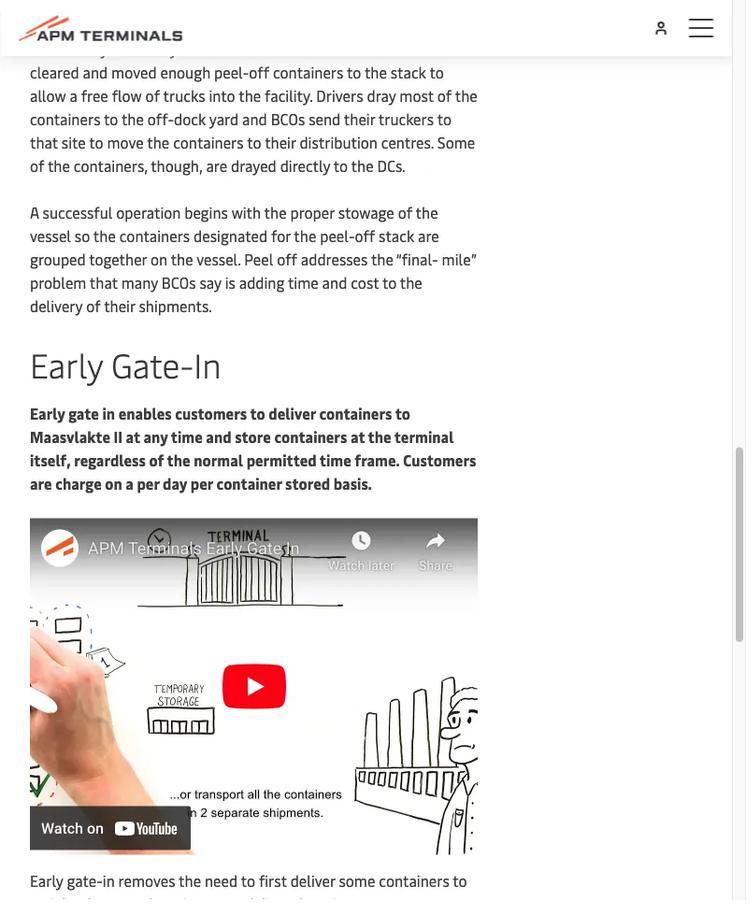 Task type: locate. For each thing, give the bounding box(es) containing it.
flow
[[112, 86, 142, 106]]

their
[[428, 16, 459, 36], [344, 109, 375, 129], [265, 133, 296, 153], [104, 296, 135, 316]]

1 vertical spatial bcos
[[162, 273, 196, 293]]

containers
[[273, 62, 344, 83], [30, 109, 101, 129], [173, 133, 244, 153], [119, 226, 190, 246], [319, 404, 392, 424], [274, 427, 347, 447], [379, 872, 450, 892]]

for
[[271, 226, 291, 246]]

0 vertical spatial stack
[[391, 62, 426, 83]]

containers inside early gate-in removes the need to first deliver some containers to an inland storage location, or to deliver them in separat
[[379, 872, 450, 892]]

0 horizontal spatial bcos
[[162, 273, 196, 293]]

2 horizontal spatial that
[[308, 39, 336, 59]]

container
[[217, 474, 282, 494]]

1 horizontal spatial at
[[351, 427, 365, 447]]

in
[[252, 0, 264, 12], [102, 404, 115, 424], [103, 872, 115, 892], [333, 895, 345, 901]]

1 horizontal spatial peel
[[245, 249, 273, 270]]

only
[[79, 39, 108, 59]]

their inside a successful operation begins with the proper stowage of the vessel so the containers designated for the peel-off stack are grouped together on the vessel. peel off addresses the "final- mile" problem that many bcos say is adding time and cost to the delivery of their shipments.
[[104, 296, 135, 316]]

terminal inside the early gate in enables customers to deliver containers to maasvlakte ii at any time and store containers at the terminal itself, regardless of the normal permitted time frame. customers are charge on a per day per container stored basis.
[[395, 427, 454, 447]]

1 vertical spatial terminal
[[366, 39, 423, 59]]

deliver up 'store'
[[269, 404, 316, 424]]

the up some
[[455, 86, 478, 106]]

1 horizontal spatial per
[[191, 474, 213, 494]]

of right most
[[438, 86, 452, 106]]

early gate-in
[[30, 342, 221, 387]]

1 horizontal spatial a
[[126, 474, 134, 494]]

dcs.
[[377, 156, 406, 176]]

stored
[[285, 474, 330, 494]]

1 horizontal spatial that
[[90, 273, 118, 293]]

early up the gate
[[30, 342, 103, 387]]

of inside the early gate in enables customers to deliver containers to maasvlakte ii at any time and store containers at the terminal itself, regardless of the normal permitted time frame. customers are charge on a per day per container stored basis.
[[149, 451, 164, 471]]

2 horizontal spatial are
[[418, 226, 440, 246]]

shipments.
[[139, 296, 212, 316]]

1 vertical spatial stack
[[379, 226, 415, 246]]

requires
[[87, 0, 141, 12]]

a inside the early gate in enables customers to deliver containers to maasvlakte ii at any time and store containers at the terminal itself, regardless of the normal permitted time frame. customers are charge on a per day per container stored basis.
[[126, 474, 134, 494]]

0 vertical spatial are
[[206, 156, 227, 176]]

peel
[[30, 0, 59, 12], [245, 249, 273, 270]]

are inside peel off requires communication in real time among trucking companies, terminal operators and bcos. truckers dispatch their drivers only after they have been notified that the terminal has cleared and moved enough peel-off containers to the stack to allow a free flow of trucks into the facility. drivers dray most of the containers to the off-dock yard and bcos send their truckers to that site to move the containers to their distribution centres. some of the containers, though, are drayed directly to the dcs.
[[206, 156, 227, 176]]

deliver down first
[[245, 895, 290, 901]]

1 vertical spatial early
[[30, 404, 65, 424]]

their up has
[[428, 16, 459, 36]]

a successful operation begins with the proper stowage of the vessel so the containers designated for the peel-off stack are grouped together on the vessel. peel off addresses the "final- mile" problem that many bcos say is adding time and cost to the delivery of their shipments.
[[30, 203, 476, 316]]

of
[[146, 86, 160, 106], [438, 86, 452, 106], [30, 156, 44, 176], [398, 203, 413, 223], [86, 296, 101, 316], [149, 451, 164, 471]]

on up many
[[151, 249, 168, 270]]

containers up facility.
[[273, 62, 344, 83]]

dock
[[174, 109, 206, 129]]

0 vertical spatial on
[[151, 249, 168, 270]]

stack up most
[[391, 62, 426, 83]]

and down addresses
[[322, 273, 347, 293]]

moved
[[111, 62, 157, 83]]

0 horizontal spatial that
[[30, 133, 58, 153]]

early for early gate-in removes the need to first deliver some containers to an inland storage location, or to deliver them in separat
[[30, 872, 63, 892]]

at up frame.
[[351, 427, 365, 447]]

1 vertical spatial a
[[126, 474, 134, 494]]

deliver
[[269, 404, 316, 424], [291, 872, 335, 892], [245, 895, 290, 901]]

0 vertical spatial terminal
[[108, 16, 166, 36]]

deliver inside the early gate in enables customers to deliver containers to maasvlakte ii at any time and store containers at the terminal itself, regardless of the normal permitted time frame. customers are charge on a per day per container stored basis.
[[269, 404, 316, 424]]

0 vertical spatial a
[[70, 86, 77, 106]]

1 vertical spatial peel-
[[320, 226, 355, 246]]

1 vertical spatial peel
[[245, 249, 273, 270]]

early inside early gate-in removes the need to first deliver some containers to an inland storage location, or to deliver them in separat
[[30, 872, 63, 892]]

containers down yard
[[173, 133, 244, 153]]

0 vertical spatial peel-
[[214, 62, 249, 83]]

the up the location,
[[179, 872, 201, 892]]

free
[[81, 86, 108, 106]]

at right ii
[[126, 427, 140, 447]]

off-
[[148, 109, 174, 129]]

terminal
[[108, 16, 166, 36], [366, 39, 423, 59], [395, 427, 454, 447]]

on down regardless
[[105, 474, 122, 494]]

0 horizontal spatial are
[[30, 474, 52, 494]]

early for early gate in enables customers to deliver containers to maasvlakte ii at any time and store containers at the terminal itself, regardless of the normal permitted time frame. customers are charge on a per day per container stored basis.
[[30, 404, 65, 424]]

and up normal
[[206, 427, 232, 447]]

0 horizontal spatial peel
[[30, 0, 59, 12]]

terminal up after
[[108, 16, 166, 36]]

and
[[238, 16, 263, 36], [83, 62, 108, 83], [242, 109, 267, 129], [322, 273, 347, 293], [206, 427, 232, 447]]

early gate-in removes the need to first deliver some containers to an inland storage location, or to deliver them in separat
[[30, 872, 470, 901]]

bcos down facility.
[[271, 109, 305, 129]]

bcos inside a successful operation begins with the proper stowage of the vessel so the containers designated for the peel-off stack are grouped together on the vessel. peel off addresses the "final- mile" problem that many bcos say is adding time and cost to the delivery of their shipments.
[[162, 273, 196, 293]]

deliver up them
[[291, 872, 335, 892]]

per left day
[[137, 474, 159, 494]]

0 horizontal spatial a
[[70, 86, 77, 106]]

1 horizontal spatial bcos
[[271, 109, 305, 129]]

are up ""final-"
[[418, 226, 440, 246]]

store
[[235, 427, 271, 447]]

the down site
[[48, 156, 70, 176]]

in inside peel off requires communication in real time among trucking companies, terminal operators and bcos. truckers dispatch their drivers only after they have been notified that the terminal has cleared and moved enough peel-off containers to the stack to allow a free flow of trucks into the facility. drivers dray most of the containers to the off-dock yard and bcos send their truckers to that site to move the containers to their distribution centres. some of the containers, though, are drayed directly to the dcs.
[[252, 0, 264, 12]]

the up ""final-"
[[416, 203, 438, 223]]

the inside early gate-in removes the need to first deliver some containers to an inland storage location, or to deliver them in separat
[[179, 872, 201, 892]]

early up maasvlakte
[[30, 404, 65, 424]]

per right day
[[191, 474, 213, 494]]

1 vertical spatial are
[[418, 226, 440, 246]]

per
[[137, 474, 159, 494], [191, 474, 213, 494]]

some
[[438, 133, 475, 153]]

distribution
[[300, 133, 378, 153]]

of right the stowage
[[398, 203, 413, 223]]

the down ""final-"
[[400, 273, 423, 293]]

are inside a successful operation begins with the proper stowage of the vessel so the containers designated for the peel-off stack are grouped together on the vessel. peel off addresses the "final- mile" problem that many bcos say is adding time and cost to the delivery of their shipments.
[[418, 226, 440, 246]]

0 vertical spatial deliver
[[269, 404, 316, 424]]

containers up site
[[30, 109, 101, 129]]

a inside peel off requires communication in real time among trucking companies, terminal operators and bcos. truckers dispatch their drivers only after they have been notified that the terminal has cleared and moved enough peel-off containers to the stack to allow a free flow of trucks into the facility. drivers dray most of the containers to the off-dock yard and bcos send their truckers to that site to move the containers to their distribution centres. some of the containers, though, are drayed directly to the dcs.
[[70, 86, 77, 106]]

2 vertical spatial that
[[90, 273, 118, 293]]

on
[[151, 249, 168, 270], [105, 474, 122, 494]]

2 vertical spatial early
[[30, 872, 63, 892]]

the down "off-"
[[147, 133, 170, 153]]

the right so
[[93, 226, 116, 246]]

1 horizontal spatial peel-
[[320, 226, 355, 246]]

2 vertical spatial terminal
[[395, 427, 454, 447]]

1 early from the top
[[30, 342, 103, 387]]

are left drayed at the left top of page
[[206, 156, 227, 176]]

some
[[339, 872, 376, 892]]

stack up ""final-"
[[379, 226, 415, 246]]

1 horizontal spatial are
[[206, 156, 227, 176]]

peel up adding
[[245, 249, 273, 270]]

2 at from the left
[[351, 427, 365, 447]]

allow
[[30, 86, 66, 106]]

peel- down been
[[214, 62, 249, 83]]

1 vertical spatial on
[[105, 474, 122, 494]]

charge
[[55, 474, 102, 494]]

customers
[[175, 404, 247, 424]]

the up frame.
[[368, 427, 392, 447]]

2 per from the left
[[191, 474, 213, 494]]

ii
[[114, 427, 123, 447]]

are down itself,
[[30, 474, 52, 494]]

0 horizontal spatial peel-
[[214, 62, 249, 83]]

0 horizontal spatial per
[[137, 474, 159, 494]]

0 horizontal spatial on
[[105, 474, 122, 494]]

enough
[[160, 62, 211, 83]]

and up been
[[238, 16, 263, 36]]

3 early from the top
[[30, 872, 63, 892]]

inland
[[50, 895, 91, 901]]

peel-
[[214, 62, 249, 83], [320, 226, 355, 246]]

the
[[340, 39, 362, 59], [365, 62, 387, 83], [239, 86, 261, 106], [455, 86, 478, 106], [122, 109, 144, 129], [147, 133, 170, 153], [48, 156, 70, 176], [351, 156, 374, 176], [264, 203, 287, 223], [416, 203, 438, 223], [93, 226, 116, 246], [294, 226, 317, 246], [171, 249, 193, 270], [371, 249, 394, 270], [400, 273, 423, 293], [368, 427, 392, 447], [167, 451, 190, 471], [179, 872, 201, 892]]

of down 'any'
[[149, 451, 164, 471]]

a
[[70, 86, 77, 106], [126, 474, 134, 494]]

that left site
[[30, 133, 58, 153]]

the up dray
[[365, 62, 387, 83]]

off
[[63, 0, 83, 12], [249, 62, 269, 83], [355, 226, 375, 246], [277, 249, 297, 270]]

the down flow
[[122, 109, 144, 129]]

many
[[121, 273, 158, 293]]

containers down operation
[[119, 226, 190, 246]]

that down truckers
[[308, 39, 336, 59]]

0 vertical spatial peel
[[30, 0, 59, 12]]

drayed
[[231, 156, 277, 176]]

vessel
[[30, 226, 71, 246]]

early up an
[[30, 872, 63, 892]]

a down regardless
[[126, 474, 134, 494]]

peel- up addresses
[[320, 226, 355, 246]]

bcos up shipments.
[[162, 273, 196, 293]]

of right delivery
[[86, 296, 101, 316]]

their down many
[[104, 296, 135, 316]]

early for early gate-in
[[30, 342, 103, 387]]

notified
[[252, 39, 305, 59]]

directly
[[280, 156, 330, 176]]

terminal down dispatch
[[366, 39, 423, 59]]

the up "cost"
[[371, 249, 394, 270]]

terminal up the customers
[[395, 427, 454, 447]]

trucking
[[381, 0, 436, 12]]

truckers
[[307, 16, 364, 36]]

of up "off-"
[[146, 86, 160, 106]]

early
[[30, 342, 103, 387], [30, 404, 65, 424], [30, 872, 63, 892]]

0 vertical spatial early
[[30, 342, 103, 387]]

2 vertical spatial are
[[30, 474, 52, 494]]

the down truckers
[[340, 39, 362, 59]]

0 vertical spatial bcos
[[271, 109, 305, 129]]

2 vertical spatial deliver
[[245, 895, 290, 901]]

that down together at the top left of the page
[[90, 273, 118, 293]]

the left vessel.
[[171, 249, 193, 270]]

need
[[205, 872, 238, 892]]

in right the gate
[[102, 404, 115, 424]]

stack
[[391, 62, 426, 83], [379, 226, 415, 246]]

2 early from the top
[[30, 404, 65, 424]]

cleared
[[30, 62, 79, 83]]

problem
[[30, 273, 86, 293]]

time up truckers
[[297, 0, 327, 12]]

have
[[181, 39, 212, 59]]

most
[[400, 86, 434, 106]]

at
[[126, 427, 140, 447], [351, 427, 365, 447]]

are
[[206, 156, 227, 176], [418, 226, 440, 246], [30, 474, 52, 494]]

in left real
[[252, 0, 264, 12]]

stack inside peel off requires communication in real time among trucking companies, terminal operators and bcos. truckers dispatch their drivers only after they have been notified that the terminal has cleared and moved enough peel-off containers to the stack to allow a free flow of trucks into the facility. drivers dray most of the containers to the off-dock yard and bcos send their truckers to that site to move the containers to their distribution centres. some of the containers, though, are drayed directly to the dcs.
[[391, 62, 426, 83]]

their down drivers
[[344, 109, 375, 129]]

1 horizontal spatial on
[[151, 249, 168, 270]]

the up for at the left top of the page
[[264, 203, 287, 223]]

facility.
[[265, 86, 313, 106]]

0 horizontal spatial at
[[126, 427, 140, 447]]

bcos
[[271, 109, 305, 129], [162, 273, 196, 293]]

time down addresses
[[288, 273, 319, 293]]

a left free
[[70, 86, 77, 106]]

normal
[[194, 451, 243, 471]]

send
[[309, 109, 341, 129]]

to
[[347, 62, 361, 83], [430, 62, 444, 83], [104, 109, 118, 129], [438, 109, 452, 129], [89, 133, 103, 153], [247, 133, 262, 153], [334, 156, 348, 176], [383, 273, 397, 293], [250, 404, 265, 424], [395, 404, 411, 424], [241, 872, 255, 892], [453, 872, 467, 892], [227, 895, 242, 901]]

peel up companies,
[[30, 0, 59, 12]]

containers,
[[74, 156, 147, 176]]

any
[[144, 427, 168, 447]]

containers right some
[[379, 872, 450, 892]]

early inside the early gate in enables customers to deliver containers to maasvlakte ii at any time and store containers at the terminal itself, regardless of the normal permitted time frame. customers are charge on a per day per container stored basis.
[[30, 404, 65, 424]]

storage
[[95, 895, 146, 901]]



Task type: describe. For each thing, give the bounding box(es) containing it.
communication
[[144, 0, 248, 12]]

or
[[210, 895, 224, 901]]

is
[[225, 273, 236, 293]]

customers
[[403, 451, 477, 471]]

peel inside a successful operation begins with the proper stowage of the vessel so the containers designated for the peel-off stack are grouped together on the vessel. peel off addresses the "final- mile" problem that many bcos say is adding time and cost to the delivery of their shipments.
[[245, 249, 273, 270]]

bcos inside peel off requires communication in real time among trucking companies, terminal operators and bcos. truckers dispatch their drivers only after they have been notified that the terminal has cleared and moved enough peel-off containers to the stack to allow a free flow of trucks into the facility. drivers dray most of the containers to the off-dock yard and bcos send their truckers to that site to move the containers to their distribution centres. some of the containers, though, are drayed directly to the dcs.
[[271, 109, 305, 129]]

designated
[[194, 226, 268, 246]]

are inside the early gate in enables customers to deliver containers to maasvlakte ii at any time and store containers at the terminal itself, regardless of the normal permitted time frame. customers are charge on a per day per container stored basis.
[[30, 474, 52, 494]]

peel- inside peel off requires communication in real time among trucking companies, terminal operators and bcos. truckers dispatch their drivers only after they have been notified that the terminal has cleared and moved enough peel-off containers to the stack to allow a free flow of trucks into the facility. drivers dray most of the containers to the off-dock yard and bcos send their truckers to that site to move the containers to their distribution centres. some of the containers, though, are drayed directly to the dcs.
[[214, 62, 249, 83]]

operators
[[169, 16, 234, 36]]

after
[[112, 39, 144, 59]]

1 per from the left
[[137, 474, 159, 494]]

their up the directly
[[265, 133, 296, 153]]

off down notified
[[249, 62, 269, 83]]

and up free
[[83, 62, 108, 83]]

basis.
[[334, 474, 372, 494]]

1 vertical spatial that
[[30, 133, 58, 153]]

permitted
[[247, 451, 317, 471]]

with
[[232, 203, 261, 223]]

removes
[[118, 872, 175, 892]]

successful
[[43, 203, 113, 223]]

centres.
[[381, 133, 434, 153]]

to inside a successful operation begins with the proper stowage of the vessel so the containers designated for the peel-off stack are grouped together on the vessel. peel off addresses the "final- mile" problem that many bcos say is adding time and cost to the delivery of their shipments.
[[383, 273, 397, 293]]

the right for at the left top of the page
[[294, 226, 317, 246]]

grouped
[[30, 249, 86, 270]]

time inside a successful operation begins with the proper stowage of the vessel so the containers designated for the peel-off stack are grouped together on the vessel. peel off addresses the "final- mile" problem that many bcos say is adding time and cost to the delivery of their shipments.
[[288, 273, 319, 293]]

into
[[209, 86, 235, 106]]

containers up permitted
[[274, 427, 347, 447]]

the right into
[[239, 86, 261, 106]]

them
[[294, 895, 329, 901]]

that inside a successful operation begins with the proper stowage of the vessel so the containers designated for the peel-off stack are grouped together on the vessel. peel off addresses the "final- mile" problem that many bcos say is adding time and cost to the delivery of their shipments.
[[90, 273, 118, 293]]

1 vertical spatial deliver
[[291, 872, 335, 892]]

truckers
[[379, 109, 434, 129]]

cost
[[351, 273, 379, 293]]

time right 'any'
[[171, 427, 203, 447]]

frame.
[[355, 451, 400, 471]]

gate
[[68, 404, 99, 424]]

and inside a successful operation begins with the proper stowage of the vessel so the containers designated for the peel-off stack are grouped together on the vessel. peel off addresses the "final- mile" problem that many bcos say is adding time and cost to the delivery of their shipments.
[[322, 273, 347, 293]]

and inside the early gate in enables customers to deliver containers to maasvlakte ii at any time and store containers at the terminal itself, regardless of the normal permitted time frame. customers are charge on a per day per container stored basis.
[[206, 427, 232, 447]]

of up a
[[30, 156, 44, 176]]

dispatch
[[368, 16, 424, 36]]

the left dcs.
[[351, 156, 374, 176]]

containers up frame.
[[319, 404, 392, 424]]

1 at from the left
[[126, 427, 140, 447]]

together
[[89, 249, 147, 270]]

trucks
[[163, 86, 205, 106]]

peel off requires communication in real time among trucking companies, terminal operators and bcos. truckers dispatch their drivers only after they have been notified that the terminal has cleared and moved enough peel-off containers to the stack to allow a free flow of trucks into the facility. drivers dray most of the containers to the off-dock yard and bcos send their truckers to that site to move the containers to their distribution centres. some of the containers, though, are drayed directly to the dcs.
[[30, 0, 478, 176]]

in inside the early gate in enables customers to deliver containers to maasvlakte ii at any time and store containers at the terminal itself, regardless of the normal permitted time frame. customers are charge on a per day per container stored basis.
[[102, 404, 115, 424]]

drivers
[[316, 86, 364, 106]]

location,
[[149, 895, 207, 901]]

so
[[75, 226, 90, 246]]

proper
[[290, 203, 335, 223]]

enables
[[119, 404, 172, 424]]

early gate in enables customers to deliver containers to maasvlakte ii at any time and store containers at the terminal itself, regardless of the normal permitted time frame. customers are charge on a per day per container stored basis.
[[30, 404, 477, 494]]

containers inside a successful operation begins with the proper stowage of the vessel so the containers designated for the peel-off stack are grouped together on the vessel. peel off addresses the "final- mile" problem that many bcos say is adding time and cost to the delivery of their shipments.
[[119, 226, 190, 246]]

move
[[107, 133, 144, 153]]

off up companies,
[[63, 0, 83, 12]]

operation
[[116, 203, 181, 223]]

companies,
[[30, 16, 105, 36]]

off down for at the left top of the page
[[277, 249, 297, 270]]

yard
[[209, 109, 239, 129]]

in up storage
[[103, 872, 115, 892]]

in
[[194, 342, 221, 387]]

"final-
[[396, 249, 438, 270]]

been
[[216, 39, 249, 59]]

an
[[30, 895, 46, 901]]

site
[[62, 133, 86, 153]]

stowage
[[338, 203, 395, 223]]

peel- inside a successful operation begins with the proper stowage of the vessel so the containers designated for the peel-off stack are grouped together on the vessel. peel off addresses the "final- mile" problem that many bcos say is adding time and cost to the delivery of their shipments.
[[320, 226, 355, 246]]

regardless
[[74, 451, 146, 471]]

in down some
[[333, 895, 345, 901]]

among
[[331, 0, 377, 12]]

maasvlakte
[[30, 427, 110, 447]]

itself,
[[30, 451, 71, 471]]

a
[[30, 203, 39, 223]]

first
[[259, 872, 287, 892]]

off down the stowage
[[355, 226, 375, 246]]

peel inside peel off requires communication in real time among trucking companies, terminal operators and bcos. truckers dispatch their drivers only after they have been notified that the terminal has cleared and moved enough peel-off containers to the stack to allow a free flow of trucks into the facility. drivers dray most of the containers to the off-dock yard and bcos send their truckers to that site to move the containers to their distribution centres. some of the containers, though, are drayed directly to the dcs.
[[30, 0, 59, 12]]

addresses
[[301, 249, 368, 270]]

delivery
[[30, 296, 83, 316]]

time up the basis.
[[320, 451, 352, 471]]

the up day
[[167, 451, 190, 471]]

on inside a successful operation begins with the proper stowage of the vessel so the containers designated for the peel-off stack are grouped together on the vessel. peel off addresses the "final- mile" problem that many bcos say is adding time and cost to the delivery of their shipments.
[[151, 249, 168, 270]]

though,
[[151, 156, 203, 176]]

0 vertical spatial that
[[308, 39, 336, 59]]

has
[[426, 39, 450, 59]]

on inside the early gate in enables customers to deliver containers to maasvlakte ii at any time and store containers at the terminal itself, regardless of the normal permitted time frame. customers are charge on a per day per container stored basis.
[[105, 474, 122, 494]]

adding
[[239, 273, 285, 293]]

vessel.
[[197, 249, 241, 270]]

mile"
[[442, 249, 476, 270]]

and right yard
[[242, 109, 267, 129]]

day
[[163, 474, 187, 494]]

time inside peel off requires communication in real time among trucking companies, terminal operators and bcos. truckers dispatch their drivers only after they have been notified that the terminal has cleared and moved enough peel-off containers to the stack to allow a free flow of trucks into the facility. drivers dray most of the containers to the off-dock yard and bcos send their truckers to that site to move the containers to their distribution centres. some of the containers, though, are drayed directly to the dcs.
[[297, 0, 327, 12]]

gate-
[[67, 872, 103, 892]]

dray
[[367, 86, 396, 106]]

stack inside a successful operation begins with the proper stowage of the vessel so the containers designated for the peel-off stack are grouped together on the vessel. peel off addresses the "final- mile" problem that many bcos say is adding time and cost to the delivery of their shipments.
[[379, 226, 415, 246]]

real
[[268, 0, 293, 12]]

begins
[[185, 203, 228, 223]]

drivers
[[30, 39, 76, 59]]

bcos.
[[267, 16, 304, 36]]

say
[[200, 273, 222, 293]]



Task type: vqa. For each thing, say whether or not it's contained in the screenshot.
double/over
no



